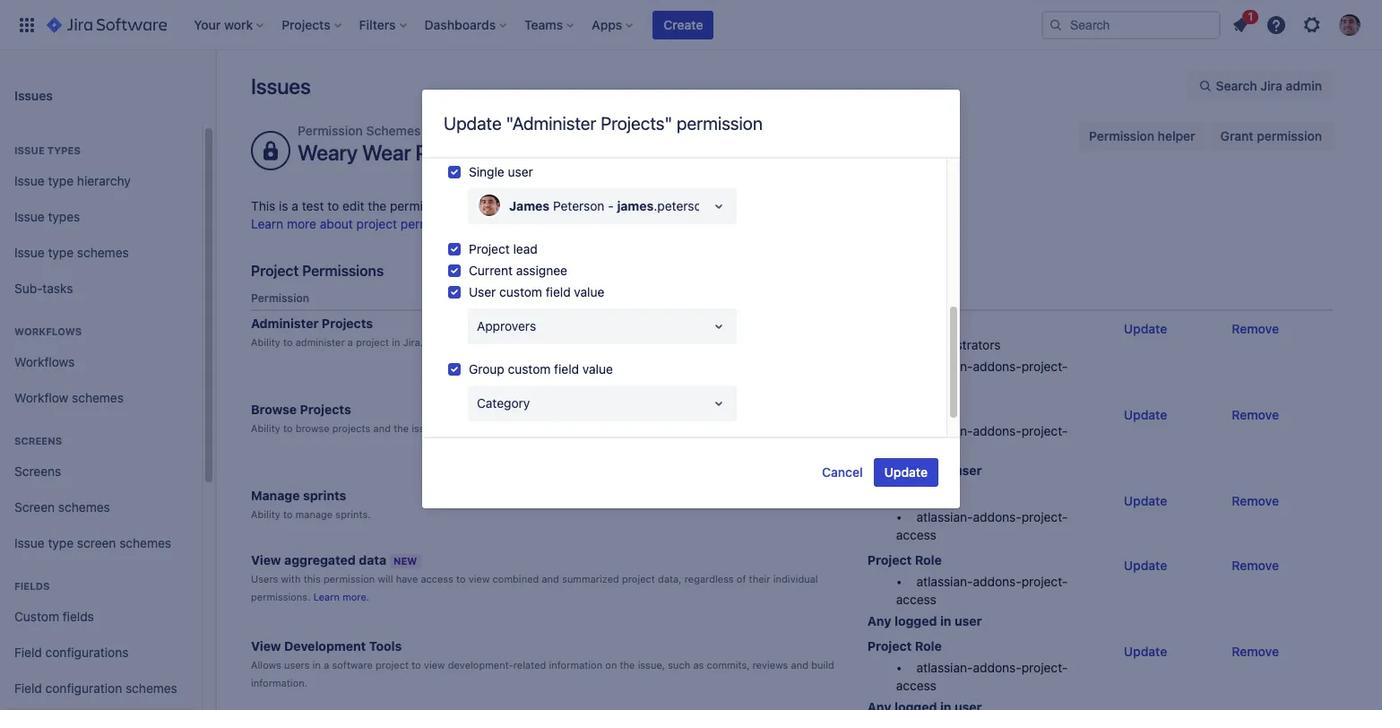Task type: vqa. For each thing, say whether or not it's contained in the screenshot.
'PROJECT-' in 'Project Role Atlassian-Addons-Project- Access Any Logged In User'
yes



Task type: locate. For each thing, give the bounding box(es) containing it.
learn
[[251, 216, 284, 231], [314, 591, 340, 603]]

schemes down issue types link
[[77, 244, 129, 260]]

and inside users with this permission will have access to view combined and summarized project data, regardless of their individual permissions.
[[542, 573, 559, 585]]

a inside this is a test to edit the permission settings of the weary wear project learn more about project permission schemes.
[[292, 198, 299, 213]]

ability inside administer projects ability to administer a project in jira.
[[251, 336, 281, 348]]

in inside atlassian-addons-project- access any logged in user
[[941, 463, 952, 478]]

view left combined
[[469, 573, 490, 585]]

field for field configurations
[[14, 644, 42, 660]]

update
[[444, 113, 502, 134], [1124, 321, 1168, 336], [1124, 407, 1168, 422], [885, 465, 928, 480], [1124, 493, 1168, 509], [1124, 558, 1168, 573], [1124, 644, 1168, 659]]

3 remove from the top
[[1232, 493, 1280, 509]]

atlassian-addons-project- access any logged in user
[[868, 423, 1068, 478]]

more
[[287, 216, 317, 231]]

0 vertical spatial value
[[574, 284, 605, 299]]

issue inside 'link'
[[14, 244, 45, 260]]

1 vertical spatial a
[[348, 336, 353, 348]]

0 vertical spatial projects
[[322, 316, 373, 331]]

remove button for administrators atlassian-addons-project- access
[[1222, 315, 1290, 344]]

role for view development tools
[[915, 639, 942, 654]]

and left build
[[791, 659, 809, 671]]

0 vertical spatial learn
[[251, 216, 284, 231]]

ability for browse projects
[[251, 422, 281, 434]]

permissions.
[[251, 591, 311, 603]]

view aggregated data new
[[251, 553, 417, 568]]

of left their
[[737, 573, 746, 585]]

3 project- from the top
[[1022, 509, 1068, 525]]

update button for project role atlassian-addons-project- access
[[1114, 638, 1179, 666]]

types
[[48, 209, 80, 224]]

0 horizontal spatial and
[[373, 422, 391, 434]]

field down the assignee on the left top
[[546, 284, 571, 299]]

0 vertical spatial view
[[251, 553, 281, 568]]

Search field
[[1042, 10, 1221, 39]]

0 vertical spatial field
[[14, 644, 42, 660]]

software
[[332, 659, 373, 671]]

project left jira.
[[356, 336, 389, 348]]

1 screens from the top
[[14, 435, 62, 447]]

wear inside this is a test to edit the permission settings of the weary wear project learn more about project permission schemes.
[[584, 198, 614, 213]]

summarized
[[562, 573, 619, 585]]

2 workflows from the top
[[14, 354, 75, 369]]

1 vertical spatial projects
[[300, 402, 351, 417]]

is
[[279, 198, 288, 213]]

ability down manage
[[251, 509, 281, 520]]

workflows for workflows group
[[14, 326, 82, 337]]

issue inside screens group
[[14, 535, 45, 550]]

3 ability from the top
[[251, 509, 281, 520]]

2 vertical spatial a
[[324, 659, 329, 671]]

0 vertical spatial logged
[[895, 463, 938, 478]]

update for manage sprints
[[1124, 493, 1168, 509]]

and inside 'view development tools allows users in a software project to view development-related information on the issue, such as commits, reviews and build information.'
[[791, 659, 809, 671]]

screen
[[77, 535, 116, 550]]

to down administer
[[283, 336, 293, 348]]

2 issue from the top
[[14, 173, 45, 188]]

on
[[606, 659, 617, 671]]

1 vertical spatial logged
[[895, 614, 938, 629]]

type inside issue type schemes 'link'
[[48, 244, 74, 260]]

to right "have"
[[456, 573, 466, 585]]

permission schemes link
[[298, 122, 421, 140]]

3 role from the top
[[915, 639, 942, 654]]

1 vertical spatial type
[[48, 244, 74, 260]]

1 vertical spatial of
[[737, 573, 746, 585]]

1 horizontal spatial view
[[469, 573, 490, 585]]

0 vertical spatial workflows
[[14, 326, 82, 337]]

schemes up issue features group
[[126, 680, 177, 696]]

permission up more.
[[324, 573, 375, 585]]

0 vertical spatial user
[[508, 164, 533, 179]]

view
[[469, 573, 490, 585], [424, 659, 445, 671]]

type down types
[[48, 173, 74, 188]]

.peterson1902@gmail.com
[[654, 198, 808, 213]]

view inside 'view development tools allows users in a software project to view development-related information on the issue, such as commits, reviews and build information.'
[[251, 639, 281, 654]]

project left data,
[[622, 573, 655, 585]]

grant permission button
[[1210, 122, 1333, 151]]

2 remove from the top
[[1232, 407, 1280, 422]]

1 view from the top
[[251, 553, 281, 568]]

2 vertical spatial and
[[791, 659, 809, 671]]

combined
[[493, 573, 539, 585]]

logged
[[895, 463, 938, 478], [895, 614, 938, 629]]

2 screens from the top
[[14, 463, 61, 479]]

the inside the browse projects ability to browse projects and the issues within them.
[[394, 422, 409, 434]]

permission down 'admin'
[[1257, 128, 1323, 143]]

fields group
[[7, 561, 195, 710]]

2 field from the top
[[14, 680, 42, 696]]

2 horizontal spatial and
[[791, 659, 809, 671]]

1 horizontal spatial of
[[737, 573, 746, 585]]

update button for project role atlassian-addons-project- access any logged in user
[[1114, 552, 1179, 580]]

1 vertical spatial screens
[[14, 463, 61, 479]]

open image for user custom field value
[[708, 315, 730, 337]]

0 vertical spatial view
[[469, 573, 490, 585]]

0 vertical spatial project role atlassian-addons-project- access
[[868, 488, 1068, 543]]

2 vertical spatial role
[[915, 639, 942, 654]]

type for schemes
[[48, 244, 74, 260]]

0 vertical spatial field
[[546, 284, 571, 299]]

2 open image from the top
[[708, 392, 730, 414]]

and right 'projects' at the left
[[373, 422, 391, 434]]

ability inside the browse projects ability to browse projects and the issues within them.
[[251, 422, 281, 434]]

view left development-
[[424, 659, 445, 671]]

a right administer
[[348, 336, 353, 348]]

1 addons- from the top
[[973, 359, 1022, 374]]

user
[[508, 164, 533, 179], [955, 463, 982, 478], [955, 614, 982, 629]]

0 horizontal spatial a
[[292, 198, 299, 213]]

1 remove from the top
[[1232, 321, 1280, 336]]

atlassian-
[[917, 359, 973, 374], [917, 423, 973, 439], [917, 509, 973, 525], [917, 574, 973, 589], [917, 660, 973, 675]]

permission for permission
[[251, 291, 309, 305]]

search jira admin
[[1217, 78, 1323, 93]]

2 vertical spatial user
[[955, 614, 982, 629]]

screens up screen
[[14, 463, 61, 479]]

permission inside button
[[1090, 128, 1155, 143]]

3 type from the top
[[48, 535, 74, 550]]

regardless
[[685, 573, 734, 585]]

0 vertical spatial role
[[915, 488, 942, 503]]

about
[[320, 216, 353, 231]]

any inside project role atlassian-addons-project- access any logged in user
[[868, 614, 892, 629]]

1 workflows from the top
[[14, 326, 82, 337]]

field right the group
[[554, 361, 579, 376]]

2 role from the top
[[915, 553, 942, 568]]

1 vertical spatial project role atlassian-addons-project- access
[[868, 639, 1068, 693]]

2 atlassian- from the top
[[917, 423, 973, 439]]

role
[[915, 488, 942, 503], [915, 553, 942, 568], [915, 639, 942, 654]]

issues
[[412, 422, 441, 434]]

ability for manage sprints
[[251, 509, 281, 520]]

0 vertical spatial type
[[48, 173, 74, 188]]

5 addons- from the top
[[973, 660, 1022, 675]]

type inside issue type screen schemes link
[[48, 535, 74, 550]]

2 addons- from the top
[[973, 423, 1022, 439]]

type up tasks
[[48, 244, 74, 260]]

0 vertical spatial screens
[[14, 435, 62, 447]]

1 field from the top
[[14, 644, 42, 660]]

1 vertical spatial field
[[554, 361, 579, 376]]

user inside atlassian-addons-project- access any logged in user
[[955, 463, 982, 478]]

custom fields
[[14, 609, 94, 624]]

the inside 'view development tools allows users in a software project to view development-related information on the issue, such as commits, reviews and build information.'
[[620, 659, 635, 671]]

0 vertical spatial any
[[868, 463, 892, 478]]

ability down administer
[[251, 336, 281, 348]]

of up schemes.
[[507, 198, 518, 213]]

permission helper
[[1090, 128, 1196, 143]]

1 type from the top
[[48, 173, 74, 188]]

current
[[469, 262, 513, 278]]

1 vertical spatial role
[[915, 553, 942, 568]]

2 view from the top
[[251, 639, 281, 654]]

type inside issue type hierarchy link
[[48, 173, 74, 188]]

remove for atlassian-addons-project- access any logged in user
[[1232, 407, 1280, 422]]

1 any from the top
[[868, 463, 892, 478]]

ability down browse
[[251, 422, 281, 434]]

create banner
[[0, 0, 1383, 50]]

0 vertical spatial ability
[[251, 336, 281, 348]]

update "administer projects" permission dialog
[[422, 0, 960, 508]]

update for view development tools
[[1124, 644, 1168, 659]]

1 vertical spatial open image
[[708, 392, 730, 414]]

browse
[[296, 422, 330, 434]]

permission right admin permission schemes icon on the top left of page
[[298, 123, 363, 138]]

to down manage
[[283, 509, 293, 520]]

0 vertical spatial custom
[[500, 284, 543, 299]]

1 horizontal spatial weary
[[544, 198, 580, 213]]

4 remove from the top
[[1232, 558, 1280, 573]]

project down edit
[[357, 216, 397, 231]]

field configurations link
[[7, 635, 195, 671]]

schemes inside 'link'
[[77, 244, 129, 260]]

4 addons- from the top
[[973, 574, 1022, 589]]

2 remove button from the top
[[1222, 401, 1290, 430]]

in inside project role atlassian-addons-project- access any logged in user
[[941, 614, 952, 629]]

workflows up workflow
[[14, 354, 75, 369]]

1 horizontal spatial and
[[542, 573, 559, 585]]

access inside atlassian-addons-project- access any logged in user
[[897, 441, 937, 457]]

0 vertical spatial of
[[507, 198, 518, 213]]

weary up test
[[298, 140, 358, 165]]

view up allows
[[251, 639, 281, 654]]

issue for issue types
[[14, 144, 45, 156]]

0 horizontal spatial weary
[[298, 140, 358, 165]]

update for administer projects
[[1124, 321, 1168, 336]]

projects up administer
[[322, 316, 373, 331]]

access inside project role atlassian-addons-project- access any logged in user
[[897, 592, 937, 607]]

schemes
[[77, 244, 129, 260], [72, 390, 124, 405], [58, 499, 110, 514], [119, 535, 171, 550], [126, 680, 177, 696]]

wear left james
[[584, 198, 614, 213]]

issues up admin permission schemes icon on the top left of page
[[251, 74, 311, 99]]

to inside manage sprints ability to manage sprints.
[[283, 509, 293, 520]]

to inside administer projects ability to administer a project in jira.
[[283, 336, 293, 348]]

admin
[[1286, 78, 1323, 93]]

-
[[608, 198, 614, 213]]

projects
[[322, 316, 373, 331], [300, 402, 351, 417]]

such
[[668, 659, 691, 671]]

value
[[574, 284, 605, 299], [583, 361, 613, 376]]

remove for project role atlassian-addons-project- access
[[1232, 644, 1280, 659]]

update for view aggregated data
[[1124, 558, 1168, 573]]

projects up browse
[[300, 402, 351, 417]]

2 project- from the top
[[1022, 423, 1068, 439]]

projects inside administer projects ability to administer a project in jira.
[[322, 316, 373, 331]]

1 vertical spatial weary
[[544, 198, 580, 213]]

permission left helper
[[1090, 128, 1155, 143]]

4 project- from the top
[[1022, 574, 1068, 589]]

schemes down workflows link
[[72, 390, 124, 405]]

4 remove button from the top
[[1222, 552, 1290, 580]]

manage
[[251, 488, 300, 503]]

custom right the group
[[508, 361, 551, 376]]

projects inside the browse projects ability to browse projects and the issues within them.
[[300, 402, 351, 417]]

to up "about"
[[328, 198, 339, 213]]

5 issue from the top
[[14, 535, 45, 550]]

5 project- from the top
[[1022, 660, 1068, 675]]

custom
[[500, 284, 543, 299], [508, 361, 551, 376]]

a down development
[[324, 659, 329, 671]]

in inside 'view development tools allows users in a software project to view development-related information on the issue, such as commits, reviews and build information.'
[[313, 659, 321, 671]]

1 logged from the top
[[895, 463, 938, 478]]

any
[[868, 463, 892, 478], [868, 614, 892, 629]]

remove button
[[1222, 315, 1290, 344], [1222, 401, 1290, 430], [1222, 487, 1290, 516], [1222, 552, 1290, 580], [1222, 638, 1290, 666]]

project- inside atlassian-addons-project- access any logged in user
[[1022, 423, 1068, 439]]

weary inside this is a test to edit the permission settings of the weary wear project learn more about project permission schemes.
[[544, 198, 580, 213]]

4 atlassian- from the top
[[917, 574, 973, 589]]

1 vertical spatial value
[[583, 361, 613, 376]]

them.
[[475, 422, 502, 434]]

0 vertical spatial weary
[[298, 140, 358, 165]]

1 issue from the top
[[14, 144, 45, 156]]

1 atlassian- from the top
[[917, 359, 973, 374]]

the up learn more about project permission schemes. link
[[368, 198, 387, 213]]

screens for screens group
[[14, 435, 62, 447]]

project role atlassian-addons-project- access down project role atlassian-addons-project- access any logged in user
[[868, 639, 1068, 693]]

issue types
[[14, 209, 80, 224]]

project inside users with this permission will have access to view combined and summarized project data, regardless of their individual permissions.
[[622, 573, 655, 585]]

remove button for project role atlassian-addons-project- access any logged in user
[[1222, 552, 1290, 580]]

1 vertical spatial workflows
[[14, 354, 75, 369]]

2 vertical spatial type
[[48, 535, 74, 550]]

grant
[[1221, 128, 1254, 143]]

category
[[477, 395, 530, 410]]

issue type schemes
[[14, 244, 129, 260]]

and right combined
[[542, 573, 559, 585]]

to down browse
[[283, 422, 293, 434]]

1 project- from the top
[[1022, 359, 1068, 374]]

lead
[[513, 241, 538, 256]]

and
[[373, 422, 391, 434], [542, 573, 559, 585], [791, 659, 809, 671]]

of
[[507, 198, 518, 213], [737, 573, 746, 585]]

create
[[664, 17, 703, 32]]

update button
[[1114, 315, 1179, 344], [1114, 401, 1179, 430], [874, 458, 939, 487], [1114, 487, 1179, 516], [1114, 552, 1179, 580], [1114, 638, 1179, 666]]

user inside project role atlassian-addons-project- access any logged in user
[[955, 614, 982, 629]]

1 horizontal spatial a
[[324, 659, 329, 671]]

screens link
[[7, 454, 195, 490]]

1 vertical spatial view
[[251, 639, 281, 654]]

weary left -
[[544, 198, 580, 213]]

1 remove button from the top
[[1222, 315, 1290, 344]]

2 horizontal spatial a
[[348, 336, 353, 348]]

users with this permission will have access to view combined and summarized project data, regardless of their individual permissions.
[[251, 573, 818, 603]]

issues up issue types
[[14, 87, 53, 103]]

3 atlassian- from the top
[[917, 509, 973, 525]]

project down "tools" at the left of the page
[[376, 659, 409, 671]]

weary
[[298, 140, 358, 165], [544, 198, 580, 213]]

configuration
[[45, 680, 122, 696]]

wear
[[362, 140, 411, 165], [584, 198, 614, 213]]

reporter
[[469, 142, 520, 157]]

permissions
[[302, 263, 384, 279]]

project
[[617, 198, 658, 213], [357, 216, 397, 231], [356, 336, 389, 348], [622, 573, 655, 585], [376, 659, 409, 671]]

permission up open icon
[[677, 113, 763, 134]]

custom down the assignee on the left top
[[500, 284, 543, 299]]

open image
[[708, 315, 730, 337], [708, 392, 730, 414]]

project lead current assignee
[[469, 241, 568, 278]]

1 open image from the top
[[708, 315, 730, 337]]

3 issue from the top
[[14, 209, 45, 224]]

1 vertical spatial wear
[[584, 198, 614, 213]]

field down custom
[[14, 644, 42, 660]]

sprints.
[[336, 509, 371, 520]]

role inside project role atlassian-addons-project- access any logged in user
[[915, 553, 942, 568]]

1 vertical spatial learn
[[314, 591, 340, 603]]

0 vertical spatial and
[[373, 422, 391, 434]]

5 remove button from the top
[[1222, 638, 1290, 666]]

field left configuration
[[14, 680, 42, 696]]

browse
[[251, 402, 297, 417]]

0 horizontal spatial view
[[424, 659, 445, 671]]

issues
[[251, 74, 311, 99], [14, 87, 53, 103]]

1 horizontal spatial learn
[[314, 591, 340, 603]]

type for screen
[[48, 535, 74, 550]]

to inside the browse projects ability to browse projects and the issues within them.
[[283, 422, 293, 434]]

2 vertical spatial ability
[[251, 509, 281, 520]]

5 remove from the top
[[1232, 644, 1280, 659]]

atlassian- inside project role atlassian-addons-project- access any logged in user
[[917, 574, 973, 589]]

logged inside project role atlassian-addons-project- access any logged in user
[[895, 614, 938, 629]]

1 vertical spatial and
[[542, 573, 559, 585]]

ability inside manage sprints ability to manage sprints.
[[251, 509, 281, 520]]

project- inside project role atlassian-addons-project- access any logged in user
[[1022, 574, 1068, 589]]

learn inside this is a test to edit the permission settings of the weary wear project learn more about project permission schemes.
[[251, 216, 284, 231]]

0 vertical spatial open image
[[708, 315, 730, 337]]

0 horizontal spatial wear
[[362, 140, 411, 165]]

the left 'issues'
[[394, 422, 409, 434]]

2 logged from the top
[[895, 614, 938, 629]]

1 vertical spatial field
[[14, 680, 42, 696]]

wear inside permission schemes weary wear permission scheme
[[362, 140, 411, 165]]

workflows down sub-tasks
[[14, 326, 82, 337]]

users
[[251, 573, 278, 585]]

to right software
[[412, 659, 421, 671]]

remove for project role atlassian-addons-project- access any logged in user
[[1232, 558, 1280, 573]]

permission up administer
[[251, 291, 309, 305]]

project inside 'view development tools allows users in a software project to view development-related information on the issue, such as commits, reviews and build information.'
[[376, 659, 409, 671]]

1 vertical spatial custom
[[508, 361, 551, 376]]

type left "screen"
[[48, 535, 74, 550]]

screen schemes
[[14, 499, 110, 514]]

2 any from the top
[[868, 614, 892, 629]]

jira software image
[[47, 14, 167, 35], [47, 14, 167, 35]]

james peterson - james .peterson1902@gmail.com
[[509, 198, 808, 213]]

0 horizontal spatial learn
[[251, 216, 284, 231]]

information
[[549, 659, 603, 671]]

a inside administer projects ability to administer a project in jira.
[[348, 336, 353, 348]]

1 horizontal spatial wear
[[584, 198, 614, 213]]

screens down workflow
[[14, 435, 62, 447]]

in
[[392, 336, 400, 348], [941, 463, 952, 478], [941, 614, 952, 629], [313, 659, 321, 671]]

1 ability from the top
[[251, 336, 281, 348]]

test
[[302, 198, 324, 213]]

administrators atlassian-addons-project- access
[[897, 337, 1068, 392]]

0 vertical spatial wear
[[362, 140, 411, 165]]

1 vertical spatial view
[[424, 659, 445, 671]]

4 issue from the top
[[14, 244, 45, 260]]

2 ability from the top
[[251, 422, 281, 434]]

issue for issue types
[[14, 209, 45, 224]]

project right -
[[617, 198, 658, 213]]

the right the 'on'
[[620, 659, 635, 671]]

1 project role atlassian-addons-project- access from the top
[[868, 488, 1068, 543]]

permission for permission helper
[[1090, 128, 1155, 143]]

remove
[[1232, 321, 1280, 336], [1232, 407, 1280, 422], [1232, 493, 1280, 509], [1232, 558, 1280, 573], [1232, 644, 1280, 659]]

a right is
[[292, 198, 299, 213]]

workflows
[[14, 326, 82, 337], [14, 354, 75, 369]]

1
[[1249, 9, 1254, 23]]

2 type from the top
[[48, 244, 74, 260]]

update button for atlassian-addons-project- access any logged in user
[[1114, 401, 1179, 430]]

1 vertical spatial user
[[955, 463, 982, 478]]

1 vertical spatial any
[[868, 614, 892, 629]]

0 vertical spatial a
[[292, 198, 299, 213]]

addons- inside project role atlassian-addons-project- access any logged in user
[[973, 574, 1022, 589]]

1 vertical spatial ability
[[251, 422, 281, 434]]

grant permission
[[1221, 128, 1323, 143]]

learn more about project permission schemes. link
[[251, 216, 523, 231]]

view up users
[[251, 553, 281, 568]]

wear down schemes
[[362, 140, 411, 165]]

atlassian- inside atlassian-addons-project- access any logged in user
[[917, 423, 973, 439]]

project role atlassian-addons-project- access down atlassian-addons-project- access any logged in user
[[868, 488, 1068, 543]]

a
[[292, 198, 299, 213], [348, 336, 353, 348], [324, 659, 329, 671]]

permission for permission schemes weary wear permission scheme
[[298, 123, 363, 138]]

user inside update "administer projects" permission dialog
[[508, 164, 533, 179]]

value for user custom field value
[[574, 284, 605, 299]]

0 horizontal spatial of
[[507, 198, 518, 213]]

custom for user
[[500, 284, 543, 299]]



Task type: describe. For each thing, give the bounding box(es) containing it.
more.
[[343, 591, 370, 603]]

workflows group
[[7, 307, 195, 421]]

project inside administer projects ability to administer a project in jira.
[[356, 336, 389, 348]]

jira.
[[403, 336, 423, 348]]

role for view aggregated data
[[915, 553, 942, 568]]

workflows for workflows link
[[14, 354, 75, 369]]

allows
[[251, 659, 281, 671]]

issue for issue type screen schemes
[[14, 535, 45, 550]]

approvers
[[477, 318, 536, 333]]

cancel
[[822, 465, 863, 480]]

remove for administrators atlassian-addons-project- access
[[1232, 321, 1280, 336]]

a inside 'view development tools allows users in a software project to view development-related information on the issue, such as commits, reviews and build information.'
[[324, 659, 329, 671]]

schemes inside workflows group
[[72, 390, 124, 405]]

group
[[469, 361, 505, 376]]

update for browse projects
[[1124, 407, 1168, 422]]

3 addons- from the top
[[973, 509, 1022, 525]]

atlassian- inside administrators atlassian-addons-project- access
[[917, 359, 973, 374]]

projects for administer projects
[[322, 316, 373, 331]]

ability for administer projects
[[251, 336, 281, 348]]

in inside administer projects ability to administer a project in jira.
[[392, 336, 400, 348]]

issue type hierarchy link
[[7, 163, 195, 199]]

tools
[[369, 639, 402, 654]]

fields
[[14, 580, 50, 592]]

weary inside permission schemes weary wear permission scheme
[[298, 140, 358, 165]]

data
[[359, 553, 387, 568]]

and inside the browse projects ability to browse projects and the issues within them.
[[373, 422, 391, 434]]

view for aggregated
[[251, 553, 281, 568]]

update "administer projects" permission
[[444, 113, 763, 134]]

aggregated
[[284, 553, 356, 568]]

schemes right "screen"
[[119, 535, 171, 550]]

with
[[281, 573, 301, 585]]

sprints
[[303, 488, 347, 503]]

schemes
[[366, 123, 421, 138]]

permission down settings
[[401, 216, 464, 231]]

primary element
[[11, 0, 1042, 50]]

group custom field value
[[469, 361, 613, 376]]

issue types
[[14, 144, 81, 156]]

workflow
[[14, 390, 68, 405]]

view development tools allows users in a software project to view development-related information on the issue, such as commits, reviews and build information.
[[251, 639, 835, 689]]

admin permission schemes image
[[253, 133, 289, 169]]

project role atlassian-addons-project- access any logged in user
[[868, 553, 1068, 629]]

issue for issue type hierarchy
[[14, 173, 45, 188]]

hierarchy
[[77, 173, 131, 188]]

screens for screens link on the left bottom
[[14, 463, 61, 479]]

projects
[[332, 422, 371, 434]]

of inside this is a test to edit the permission settings of the weary wear project learn more about project permission schemes.
[[507, 198, 518, 213]]

field configuration schemes
[[14, 680, 177, 696]]

sub-tasks link
[[7, 271, 195, 307]]

cancel button
[[812, 458, 874, 487]]

to inside 'view development tools allows users in a software project to view development-related information on the issue, such as commits, reviews and build information.'
[[412, 659, 421, 671]]

custom fields link
[[7, 599, 195, 635]]

within
[[444, 422, 472, 434]]

manage sprints ability to manage sprints.
[[251, 488, 371, 520]]

development-
[[448, 659, 514, 671]]

schemes.
[[467, 216, 523, 231]]

types
[[47, 144, 81, 156]]

as
[[694, 659, 704, 671]]

edit
[[343, 198, 365, 213]]

search jira admin button
[[1188, 72, 1333, 100]]

users
[[284, 659, 310, 671]]

permission up settings
[[416, 140, 519, 165]]

field configuration schemes link
[[7, 671, 195, 707]]

issue types group
[[7, 126, 195, 312]]

user custom field value
[[469, 284, 605, 299]]

screens group
[[7, 416, 195, 567]]

open image for group custom field value
[[708, 392, 730, 414]]

issue type hierarchy
[[14, 173, 131, 188]]

to inside this is a test to edit the permission settings of the weary wear project learn more about project permission schemes.
[[328, 198, 339, 213]]

workflow schemes
[[14, 390, 124, 405]]

james
[[617, 198, 654, 213]]

schemes up issue type screen schemes
[[58, 499, 110, 514]]

individual
[[774, 573, 818, 585]]

addons- inside atlassian-addons-project- access any logged in user
[[973, 423, 1022, 439]]

issue features group
[[7, 707, 195, 710]]

administer
[[296, 336, 345, 348]]

value for group custom field value
[[583, 361, 613, 376]]

permission up learn more about project permission schemes. link
[[390, 198, 453, 213]]

2 project role atlassian-addons-project- access from the top
[[868, 639, 1068, 693]]

workflows link
[[7, 344, 195, 380]]

configurations
[[45, 644, 129, 660]]

field for field configuration schemes
[[14, 680, 42, 696]]

search image
[[1049, 17, 1064, 32]]

this
[[251, 198, 276, 213]]

peterson
[[553, 198, 605, 213]]

related
[[514, 659, 546, 671]]

development
[[284, 639, 366, 654]]

3 remove button from the top
[[1222, 487, 1290, 516]]

of inside users with this permission will have access to view combined and summarized project data, regardless of their individual permissions.
[[737, 573, 746, 585]]

logged inside atlassian-addons-project- access any logged in user
[[895, 463, 938, 478]]

view inside users with this permission will have access to view combined and summarized project data, regardless of their individual permissions.
[[469, 573, 490, 585]]

remove button for atlassian-addons-project- access any logged in user
[[1222, 401, 1290, 430]]

view inside 'view development tools allows users in a software project to view development-related information on the issue, such as commits, reviews and build information.'
[[424, 659, 445, 671]]

sub-
[[14, 280, 43, 296]]

fields
[[63, 609, 94, 624]]

tasks
[[43, 280, 73, 296]]

1 role from the top
[[915, 488, 942, 503]]

project inside project lead current assignee
[[469, 241, 510, 256]]

reviews
[[753, 659, 789, 671]]

open image
[[708, 195, 730, 217]]

manage
[[296, 509, 333, 520]]

search jira admin image
[[1199, 79, 1213, 93]]

project- inside administrators atlassian-addons-project- access
[[1022, 359, 1068, 374]]

permission schemes weary wear permission scheme
[[298, 123, 600, 165]]

administrators
[[917, 337, 1001, 353]]

permission inside button
[[1257, 128, 1323, 143]]

screen schemes link
[[7, 490, 195, 525]]

update button for administrators atlassian-addons-project- access
[[1114, 315, 1179, 344]]

projects for browse projects
[[300, 402, 351, 417]]

permission inside users with this permission will have access to view combined and summarized project data, regardless of their individual permissions.
[[324, 573, 375, 585]]

issue for issue type schemes
[[14, 244, 45, 260]]

create button
[[653, 10, 714, 39]]

single user
[[469, 164, 533, 179]]

projects"
[[601, 113, 673, 134]]

scheme
[[523, 140, 600, 165]]

information.
[[251, 677, 308, 689]]

james
[[509, 198, 550, 213]]

0 horizontal spatial issues
[[14, 87, 53, 103]]

remove button for project role atlassian-addons-project- access
[[1222, 638, 1290, 666]]

data,
[[658, 573, 682, 585]]

"administer
[[506, 113, 597, 134]]

user
[[469, 284, 496, 299]]

jira
[[1261, 78, 1283, 93]]

schemes inside fields "group"
[[126, 680, 177, 696]]

view for development
[[251, 639, 281, 654]]

permission inside dialog
[[677, 113, 763, 134]]

project permissions
[[251, 263, 384, 279]]

5 atlassian- from the top
[[917, 660, 973, 675]]

project inside project role atlassian-addons-project- access any logged in user
[[868, 553, 912, 568]]

field for category
[[554, 361, 579, 376]]

1 horizontal spatial issues
[[251, 74, 311, 99]]

the up schemes.
[[522, 198, 540, 213]]

any inside atlassian-addons-project- access any logged in user
[[868, 463, 892, 478]]

addons- inside administrators atlassian-addons-project- access
[[973, 359, 1022, 374]]

workflow schemes link
[[7, 380, 195, 416]]

screen
[[14, 499, 55, 514]]

access inside users with this permission will have access to view combined and summarized project data, regardless of their individual permissions.
[[421, 573, 454, 585]]

custom for group
[[508, 361, 551, 376]]

commits,
[[707, 659, 750, 671]]

learn more. link
[[314, 590, 370, 605]]

issue type screen schemes link
[[7, 525, 195, 561]]

to inside users with this permission will have access to view combined and summarized project data, regardless of their individual permissions.
[[456, 573, 466, 585]]

access inside administrators atlassian-addons-project- access
[[897, 377, 937, 392]]

field for approvers
[[546, 284, 571, 299]]

type for hierarchy
[[48, 173, 74, 188]]

build
[[812, 659, 835, 671]]

single
[[469, 164, 505, 179]]

helper
[[1158, 128, 1196, 143]]



